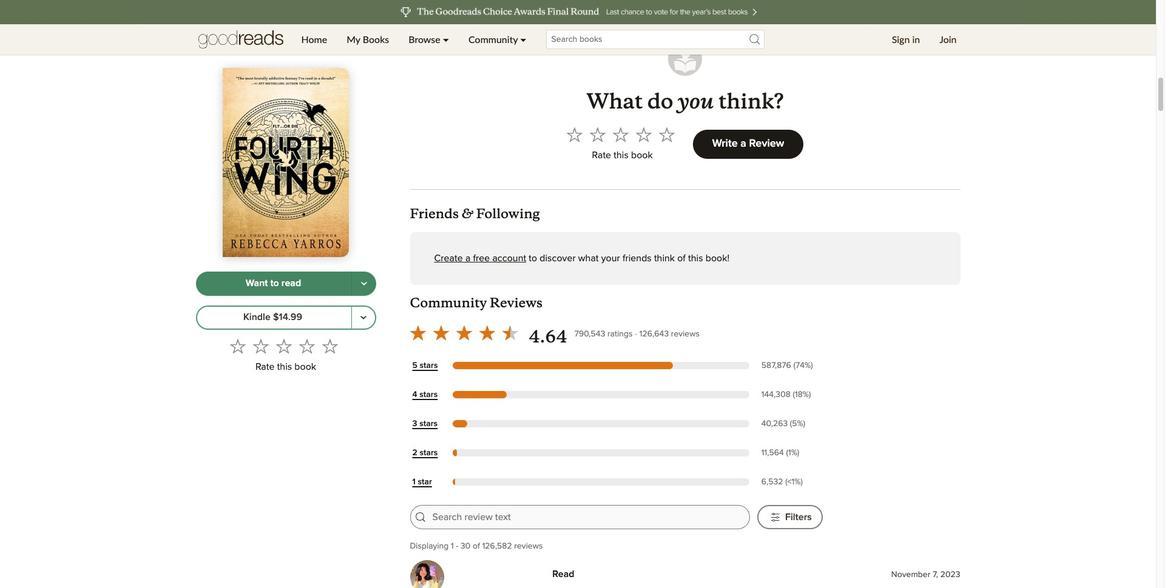 Task type: vqa. For each thing, say whether or not it's contained in the screenshot.
$4.99
no



Task type: describe. For each thing, give the bounding box(es) containing it.
do
[[647, 89, 673, 115]]

number of ratings and percentage of total ratings element for 5 stars
[[759, 360, 823, 372]]

think
[[654, 254, 675, 263]]

ratings
[[607, 330, 633, 339]]

rate 1 out of 5 image for rate 2 out of 5 image corresponding to right rate 3 out of 5 image
[[567, 127, 582, 143]]

in
[[912, 33, 920, 45]]

book for rate 4 out of 5 image associated with rate 5 out of 5 icon corresponding to the left rate 3 out of 5 image
[[294, 362, 316, 372]]

think?
[[719, 89, 784, 115]]

(74%)
[[793, 361, 813, 370]]

browse ▾ link
[[399, 24, 459, 55]]

friends
[[623, 254, 652, 263]]

book!
[[706, 254, 729, 263]]

free
[[473, 254, 490, 263]]

rating 4.64 out of 5 image
[[406, 322, 522, 345]]

rate for rate 2 out of 5 image corresponding to right rate 3 out of 5 image
[[592, 151, 611, 160]]

create
[[434, 254, 463, 263]]

rate 5 out of 5 image for the left rate 3 out of 5 image
[[322, 339, 338, 354]]

(5%)
[[790, 420, 805, 428]]

ratings & reviews
[[410, 6, 578, 32]]

& for ratings & reviews
[[483, 6, 500, 32]]

40,263 (5%)
[[761, 420, 805, 428]]

community for community ▾
[[468, 33, 518, 45]]

rate 5 out of 5 image for right rate 3 out of 5 image
[[659, 127, 675, 143]]

kindle
[[243, 313, 271, 322]]

this for right rate 3 out of 5 image
[[614, 151, 629, 160]]

stars for 4 stars
[[419, 391, 438, 399]]

0 vertical spatial to
[[529, 254, 537, 263]]

4
[[412, 391, 417, 399]]

community ▾ link
[[459, 24, 536, 55]]

0 horizontal spatial rate 3 out of 5 image
[[276, 339, 292, 354]]

a for review
[[741, 138, 746, 149]]

filters
[[785, 513, 812, 522]]

to inside button
[[270, 279, 279, 288]]

read
[[281, 279, 301, 288]]

1 star
[[412, 478, 432, 486]]

4.64
[[529, 326, 567, 348]]

november
[[891, 571, 930, 579]]

read
[[552, 570, 574, 580]]

ratings
[[410, 9, 479, 32]]

587,876
[[761, 361, 791, 370]]

my books link
[[337, 24, 399, 55]]

stars for 3 stars
[[419, 420, 438, 428]]

0 horizontal spatial of
[[473, 543, 480, 551]]

6,532 (<1%)
[[761, 478, 803, 486]]

0 vertical spatial rate this book element
[[563, 123, 678, 165]]

following
[[476, 206, 540, 222]]

(1%)
[[786, 449, 799, 457]]

1 vertical spatial 1
[[451, 543, 454, 551]]

friends
[[410, 206, 459, 222]]

rate this book for right rate 3 out of 5 image
[[592, 151, 653, 160]]

11,564 (1%)
[[761, 449, 799, 457]]

6,532
[[761, 478, 783, 486]]

(18%)
[[793, 391, 811, 399]]

your
[[601, 254, 620, 263]]

star
[[418, 478, 432, 486]]

0 vertical spatial of
[[677, 254, 686, 263]]

my
[[347, 33, 360, 45]]

what
[[586, 89, 643, 115]]

▾ for community ▾
[[520, 33, 526, 45]]

30
[[461, 543, 471, 551]]

$14.99
[[273, 313, 302, 322]]

1 vertical spatial reviews
[[514, 543, 543, 551]]

4 stars
[[412, 391, 438, 399]]

write a review button
[[693, 130, 804, 159]]

sign
[[892, 33, 910, 45]]

2 stars
[[412, 449, 438, 457]]

stars for 2 stars
[[420, 449, 438, 457]]

5 stars
[[412, 361, 438, 370]]

number of ratings and percentage of total ratings element for 1 star
[[759, 477, 823, 488]]

Search review text search field
[[432, 511, 742, 525]]

7,
[[933, 571, 938, 579]]

profile image for iqra. image
[[410, 561, 444, 589]]

want to read button
[[196, 272, 352, 296]]

1 vertical spatial reviews
[[490, 295, 543, 311]]

587,876 (74%)
[[761, 361, 813, 370]]

home link
[[292, 24, 337, 55]]

(<1%)
[[785, 478, 803, 486]]

1 horizontal spatial rate 3 out of 5 image
[[613, 127, 628, 143]]

want to read
[[246, 279, 301, 288]]

144,308
[[761, 391, 791, 399]]

▾ for browse ▾
[[443, 33, 449, 45]]



Task type: locate. For each thing, give the bounding box(es) containing it.
rate 2 out of 5 image for right rate 3 out of 5 image
[[590, 127, 605, 143]]

rate 4 out of 5 image
[[636, 127, 652, 143], [299, 339, 315, 354]]

1 vertical spatial rate this book element
[[196, 335, 376, 377]]

1
[[412, 478, 416, 486], [451, 543, 454, 551]]

&
[[483, 6, 500, 32], [462, 203, 473, 222]]

1 vertical spatial rating 0 out of 5 group
[[226, 335, 342, 358]]

vote in the final round of the 2023 goodreads choice awards image
[[137, 0, 1019, 24]]

join link
[[930, 24, 966, 55]]

displaying
[[410, 543, 449, 551]]

stars for 5 stars
[[420, 361, 438, 370]]

1 horizontal spatial rate 2 out of 5 image
[[590, 127, 605, 143]]

1 vertical spatial rate 5 out of 5 image
[[322, 339, 338, 354]]

0 vertical spatial rate
[[592, 151, 611, 160]]

reviews inside figure
[[671, 330, 700, 339]]

1 vertical spatial this
[[688, 254, 703, 263]]

write a review
[[712, 138, 784, 149]]

rate
[[592, 151, 611, 160], [255, 362, 275, 372]]

a inside write a review button
[[741, 138, 746, 149]]

0 horizontal spatial to
[[270, 279, 279, 288]]

rate 3 out of 5 image
[[613, 127, 628, 143], [276, 339, 292, 354]]

1 vertical spatial rate 2 out of 5 image
[[253, 339, 269, 354]]

reviews right 126,582
[[514, 543, 543, 551]]

1 horizontal spatial reviews
[[671, 330, 700, 339]]

1 vertical spatial rate 3 out of 5 image
[[276, 339, 292, 354]]

0 vertical spatial book
[[631, 151, 653, 160]]

1 vertical spatial rate 1 out of 5 image
[[230, 339, 246, 354]]

average rating of 4.64 stars. figure
[[406, 322, 574, 349]]

0 vertical spatial this
[[614, 151, 629, 160]]

0 vertical spatial rate 2 out of 5 image
[[590, 127, 605, 143]]

0 vertical spatial &
[[483, 6, 500, 32]]

review
[[749, 138, 784, 149]]

of
[[677, 254, 686, 263], [473, 543, 480, 551]]

this left book!
[[688, 254, 703, 263]]

book
[[631, 151, 653, 160], [294, 362, 316, 372]]

number of ratings and percentage of total ratings element containing 6,532 (<1%)
[[759, 477, 823, 488]]

0 horizontal spatial ▾
[[443, 33, 449, 45]]

my books
[[347, 33, 389, 45]]

1 horizontal spatial a
[[741, 138, 746, 149]]

0 vertical spatial rate 1 out of 5 image
[[567, 127, 582, 143]]

books
[[363, 33, 389, 45]]

0 vertical spatial reviews
[[504, 9, 578, 32]]

stars right 2
[[420, 449, 438, 457]]

stars right 5
[[420, 361, 438, 370]]

1 vertical spatial rate this book
[[255, 362, 316, 372]]

community
[[468, 33, 518, 45], [410, 295, 487, 311]]

0 vertical spatial reviews
[[671, 330, 700, 339]]

this
[[614, 151, 629, 160], [688, 254, 703, 263], [277, 362, 292, 372]]

rate this book element down $14.99
[[196, 335, 376, 377]]

0 vertical spatial a
[[741, 138, 746, 149]]

reviews
[[504, 9, 578, 32], [490, 295, 543, 311]]

community down the ratings & reviews
[[468, 33, 518, 45]]

1 horizontal spatial rate 4 out of 5 image
[[636, 127, 652, 143]]

review by iqra element
[[410, 561, 960, 589]]

rate down kindle $14.99 'link'
[[255, 362, 275, 372]]

rate 3 out of 5 image down "what"
[[613, 127, 628, 143]]

number of ratings and percentage of total ratings element
[[759, 360, 823, 372], [759, 389, 823, 401], [759, 419, 823, 430], [759, 448, 823, 459], [759, 477, 823, 488]]

community up rating 4.64 out of 5 "image"
[[410, 295, 487, 311]]

reviews up the average rating of 4.64 stars. figure
[[490, 295, 543, 311]]

want
[[246, 279, 268, 288]]

0 vertical spatial rating 0 out of 5 group
[[563, 123, 678, 146]]

community inside community ▾ 'link'
[[468, 33, 518, 45]]

stars right the 3
[[419, 420, 438, 428]]

profile image for undefined. image
[[668, 42, 702, 76]]

0 horizontal spatial rate 5 out of 5 image
[[322, 339, 338, 354]]

5
[[412, 361, 417, 370]]

3 stars from the top
[[419, 420, 438, 428]]

1 horizontal spatial rate this book element
[[563, 123, 678, 165]]

Search by book title or ISBN text field
[[546, 30, 764, 49]]

None search field
[[536, 30, 774, 49]]

0 horizontal spatial rate 4 out of 5 image
[[299, 339, 315, 354]]

rate 4 out of 5 image down do
[[636, 127, 652, 143]]

1 number of ratings and percentage of total ratings element from the top
[[759, 360, 823, 372]]

3 number of ratings and percentage of total ratings element from the top
[[759, 419, 823, 430]]

sign in link
[[882, 24, 930, 55]]

book for rate 4 out of 5 image corresponding to rate 5 out of 5 icon related to right rate 3 out of 5 image
[[631, 151, 653, 160]]

number of ratings and percentage of total ratings element containing 144,308 (18%)
[[759, 389, 823, 401]]

144,308 (18%)
[[761, 391, 811, 399]]

sign in
[[892, 33, 920, 45]]

reviews right the 126,643
[[671, 330, 700, 339]]

rate this book element
[[563, 123, 678, 165], [196, 335, 376, 377]]

rate this book down $14.99
[[255, 362, 316, 372]]

rating 0 out of 5 group
[[563, 123, 678, 146], [226, 335, 342, 358]]

home
[[301, 33, 327, 45]]

rate for rate 2 out of 5 image associated with the left rate 3 out of 5 image
[[255, 362, 275, 372]]

790,543
[[574, 330, 605, 339]]

create a free account to discover what your friends think of this book!
[[434, 254, 729, 263]]

community for community reviews
[[410, 295, 487, 311]]

account
[[492, 254, 526, 263]]

3
[[412, 420, 417, 428]]

0 horizontal spatial this
[[277, 362, 292, 372]]

this down "what"
[[614, 151, 629, 160]]

1 horizontal spatial rate 5 out of 5 image
[[659, 127, 675, 143]]

1 ▾ from the left
[[443, 33, 449, 45]]

community reviews
[[410, 295, 543, 311]]

you
[[678, 84, 714, 115]]

2 horizontal spatial this
[[688, 254, 703, 263]]

november 7, 2023 link
[[891, 571, 960, 579]]

0 horizontal spatial rate
[[255, 362, 275, 372]]

0 vertical spatial rate 4 out of 5 image
[[636, 127, 652, 143]]

0 vertical spatial rate 5 out of 5 image
[[659, 127, 675, 143]]

rate 4 out of 5 image for rate 5 out of 5 icon related to right rate 3 out of 5 image
[[636, 127, 652, 143]]

0 horizontal spatial rate this book element
[[196, 335, 376, 377]]

create a free account link
[[434, 254, 526, 263]]

2
[[412, 449, 417, 457]]

▾ down ratings
[[443, 33, 449, 45]]

a for free
[[465, 254, 470, 263]]

1 horizontal spatial ▾
[[520, 33, 526, 45]]

what do you think?
[[586, 84, 784, 115]]

number of ratings and percentage of total ratings element up (1%)
[[759, 419, 823, 430]]

1 vertical spatial book
[[294, 362, 316, 372]]

2 ▾ from the left
[[520, 33, 526, 45]]

1 horizontal spatial rate 1 out of 5 image
[[567, 127, 582, 143]]

rate this book element down "what"
[[563, 123, 678, 165]]

-
[[456, 543, 458, 551]]

a left free
[[465, 254, 470, 263]]

to
[[529, 254, 537, 263], [270, 279, 279, 288]]

790,543 ratings
[[574, 330, 633, 339]]

4 number of ratings and percentage of total ratings element from the top
[[759, 448, 823, 459]]

2 stars from the top
[[419, 391, 438, 399]]

rate 1 out of 5 image
[[567, 127, 582, 143], [230, 339, 246, 354]]

rate 3 out of 5 image down $14.99
[[276, 339, 292, 354]]

1 horizontal spatial &
[[483, 6, 500, 32]]

1 horizontal spatial this
[[614, 151, 629, 160]]

2 vertical spatial this
[[277, 362, 292, 372]]

0 horizontal spatial 1
[[412, 478, 416, 486]]

number of ratings and percentage of total ratings element up (5%)
[[759, 389, 823, 401]]

browse
[[409, 33, 440, 45]]

2 number of ratings and percentage of total ratings element from the top
[[759, 389, 823, 401]]

number of ratings and percentage of total ratings element down (1%)
[[759, 477, 823, 488]]

0 horizontal spatial rate 1 out of 5 image
[[230, 339, 246, 354]]

▾ inside 'link'
[[520, 33, 526, 45]]

1 left -
[[451, 543, 454, 551]]

4 stars from the top
[[420, 449, 438, 457]]

0 vertical spatial rate 3 out of 5 image
[[613, 127, 628, 143]]

2023
[[940, 571, 960, 579]]

reviews inside the ratings & reviews
[[504, 9, 578, 32]]

number of ratings and percentage of total ratings element containing 40,263 (5%)
[[759, 419, 823, 430]]

126,643
[[639, 330, 669, 339]]

1 left star in the bottom left of the page
[[412, 478, 416, 486]]

to right 'account'
[[529, 254, 537, 263]]

number of ratings and percentage of total ratings element for 2 stars
[[759, 448, 823, 459]]

discover
[[540, 254, 576, 263]]

rate down "what"
[[592, 151, 611, 160]]

number of ratings and percentage of total ratings element up 144,308 (18%)
[[759, 360, 823, 372]]

40,263
[[761, 420, 788, 428]]

this for the left rate 3 out of 5 image
[[277, 362, 292, 372]]

rate 4 out of 5 image for rate 5 out of 5 icon corresponding to the left rate 3 out of 5 image
[[299, 339, 315, 354]]

rate this book
[[592, 151, 653, 160], [255, 362, 316, 372]]

1 vertical spatial rate
[[255, 362, 275, 372]]

1 horizontal spatial rating 0 out of 5 group
[[563, 123, 678, 146]]

1 horizontal spatial rate
[[592, 151, 611, 160]]

790,543 ratings and 126,643 reviews figure
[[574, 327, 700, 341]]

1 vertical spatial to
[[270, 279, 279, 288]]

of right '30'
[[473, 543, 480, 551]]

stars
[[420, 361, 438, 370], [419, 391, 438, 399], [419, 420, 438, 428], [420, 449, 438, 457]]

number of ratings and percentage of total ratings element for 4 stars
[[759, 389, 823, 401]]

▾ down the ratings & reviews
[[520, 33, 526, 45]]

rate 2 out of 5 image for the left rate 3 out of 5 image
[[253, 339, 269, 354]]

browse ▾
[[409, 33, 449, 45]]

of right the think
[[677, 254, 686, 263]]

▾
[[443, 33, 449, 45], [520, 33, 526, 45]]

reviews up community ▾
[[504, 9, 578, 32]]

& for friends & following
[[462, 203, 473, 222]]

1 horizontal spatial 1
[[451, 543, 454, 551]]

rate 2 out of 5 image
[[590, 127, 605, 143], [253, 339, 269, 354]]

0 horizontal spatial reviews
[[514, 543, 543, 551]]

1 vertical spatial community
[[410, 295, 487, 311]]

rate 4 out of 5 image down $14.99
[[299, 339, 315, 354]]

11,564
[[761, 449, 784, 457]]

0 horizontal spatial a
[[465, 254, 470, 263]]

0 horizontal spatial rate this book
[[255, 362, 316, 372]]

reviews
[[671, 330, 700, 339], [514, 543, 543, 551]]

write
[[712, 138, 738, 149]]

1 vertical spatial rate 4 out of 5 image
[[299, 339, 315, 354]]

0 horizontal spatial book
[[294, 362, 316, 372]]

rating 0 out of 5 group down "what"
[[563, 123, 678, 146]]

book down do
[[631, 151, 653, 160]]

number of ratings and percentage of total ratings element containing 11,564 (1%)
[[759, 448, 823, 459]]

filters button
[[757, 506, 823, 530]]

number of ratings and percentage of total ratings element up (<1%)
[[759, 448, 823, 459]]

join
[[939, 33, 957, 45]]

0 horizontal spatial &
[[462, 203, 473, 222]]

1 vertical spatial a
[[465, 254, 470, 263]]

rate 2 out of 5 image down "what"
[[590, 127, 605, 143]]

book down $14.99
[[294, 362, 316, 372]]

1 stars from the top
[[420, 361, 438, 370]]

1 vertical spatial &
[[462, 203, 473, 222]]

number of ratings and percentage of total ratings element containing 587,876 (74%)
[[759, 360, 823, 372]]

number of ratings and percentage of total ratings element for 3 stars
[[759, 419, 823, 430]]

1 vertical spatial of
[[473, 543, 480, 551]]

1 horizontal spatial book
[[631, 151, 653, 160]]

5 number of ratings and percentage of total ratings element from the top
[[759, 477, 823, 488]]

1 horizontal spatial to
[[529, 254, 537, 263]]

rate this book for the left rate 3 out of 5 image
[[255, 362, 316, 372]]

rate 5 out of 5 image
[[659, 127, 675, 143], [322, 339, 338, 354]]

stars right 4
[[419, 391, 438, 399]]

kindle $14.99
[[243, 313, 302, 322]]

rate 1 out of 5 image for rate 2 out of 5 image associated with the left rate 3 out of 5 image
[[230, 339, 246, 354]]

a right write
[[741, 138, 746, 149]]

& right friends
[[462, 203, 473, 222]]

kindle $14.99 link
[[196, 306, 352, 330]]

this down $14.99
[[277, 362, 292, 372]]

126,582
[[482, 543, 512, 551]]

to left read at left
[[270, 279, 279, 288]]

0 horizontal spatial rate 2 out of 5 image
[[253, 339, 269, 354]]

0 vertical spatial community
[[468, 33, 518, 45]]

0 horizontal spatial rating 0 out of 5 group
[[226, 335, 342, 358]]

home image
[[198, 24, 283, 55]]

126,643 reviews
[[639, 330, 700, 339]]

3 stars
[[412, 420, 438, 428]]

november 7, 2023
[[891, 571, 960, 579]]

community ▾
[[468, 33, 526, 45]]

1 horizontal spatial of
[[677, 254, 686, 263]]

what
[[578, 254, 599, 263]]

0 vertical spatial 1
[[412, 478, 416, 486]]

friends & following
[[410, 203, 540, 222]]

1 horizontal spatial rate this book
[[592, 151, 653, 160]]

& up community ▾
[[483, 6, 500, 32]]

rate 2 out of 5 image down kindle
[[253, 339, 269, 354]]

displaying 1 - 30 of 126,582 reviews
[[410, 543, 543, 551]]

0 vertical spatial rate this book
[[592, 151, 653, 160]]

rate this book down "what"
[[592, 151, 653, 160]]

rating 0 out of 5 group down $14.99
[[226, 335, 342, 358]]



